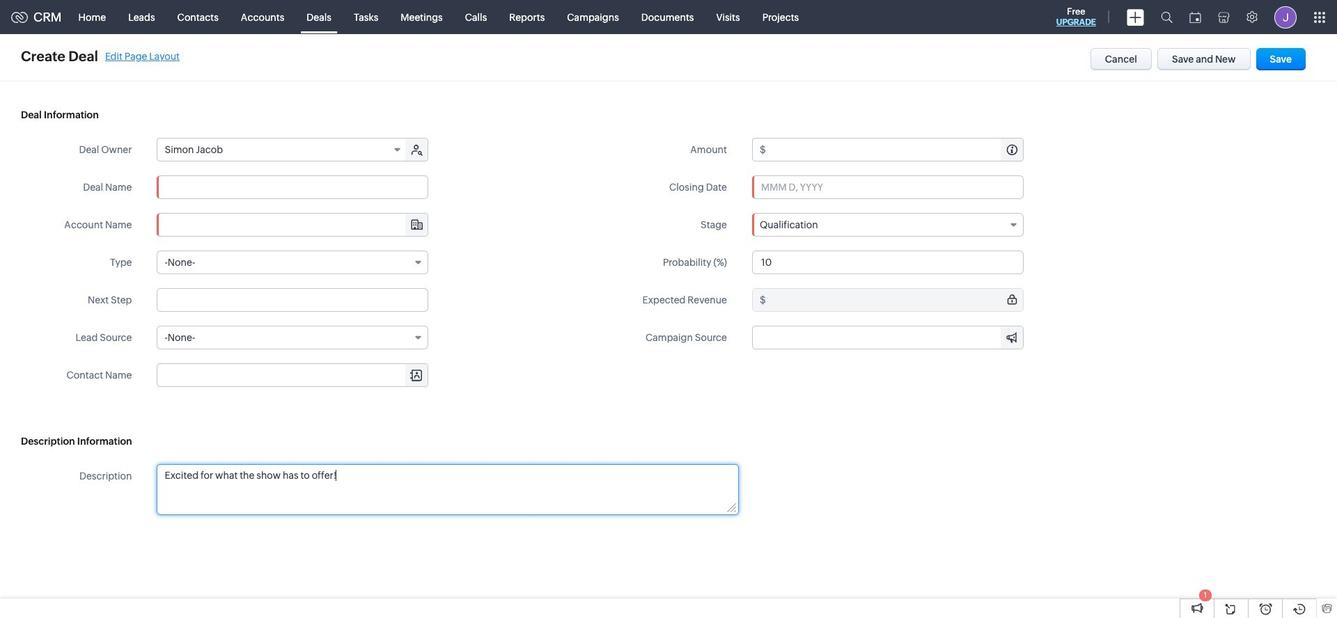 Task type: vqa. For each thing, say whether or not it's contained in the screenshot.
CREATE MENU element
yes



Task type: locate. For each thing, give the bounding box(es) containing it.
search element
[[1153, 0, 1181, 34]]

None field
[[158, 139, 407, 161], [752, 213, 1024, 237], [158, 214, 428, 236], [157, 251, 429, 274], [157, 326, 429, 350], [753, 327, 1023, 349], [158, 364, 428, 386], [158, 139, 407, 161], [752, 213, 1024, 237], [158, 214, 428, 236], [157, 251, 429, 274], [157, 326, 429, 350], [753, 327, 1023, 349], [158, 364, 428, 386]]

search image
[[1161, 11, 1173, 23]]

create menu element
[[1118, 0, 1153, 34]]

calendar image
[[1189, 11, 1201, 23]]

None text field
[[768, 139, 1023, 161], [157, 175, 429, 199], [752, 251, 1024, 274], [157, 288, 429, 312], [753, 327, 1023, 349], [158, 364, 428, 386], [158, 465, 738, 515], [768, 139, 1023, 161], [157, 175, 429, 199], [752, 251, 1024, 274], [157, 288, 429, 312], [753, 327, 1023, 349], [158, 364, 428, 386], [158, 465, 738, 515]]

create menu image
[[1127, 9, 1144, 25]]

None text field
[[158, 214, 428, 236], [768, 289, 1023, 311], [158, 214, 428, 236], [768, 289, 1023, 311]]

profile element
[[1266, 0, 1305, 34]]



Task type: describe. For each thing, give the bounding box(es) containing it.
MMM D, YYYY text field
[[752, 175, 1024, 199]]

logo image
[[11, 11, 28, 23]]

profile image
[[1274, 6, 1297, 28]]



